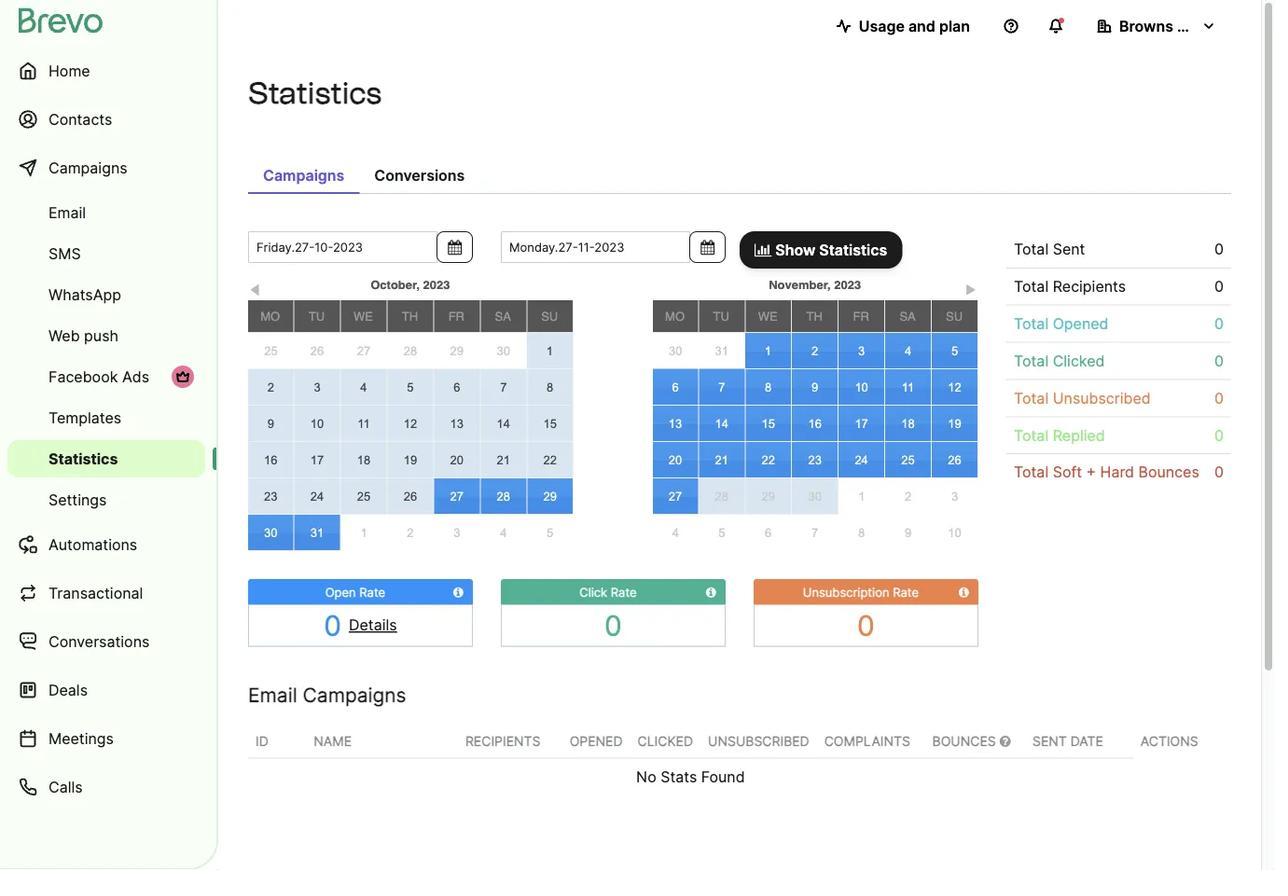 Task type: vqa. For each thing, say whether or not it's contained in the screenshot.
Opened to the right
yes



Task type: locate. For each thing, give the bounding box(es) containing it.
1 vertical spatial 25
[[901, 453, 915, 467]]

20 for first 20 link from left
[[450, 453, 464, 467]]

1 horizontal spatial 22 link
[[746, 442, 791, 478]]

1 horizontal spatial 21
[[715, 453, 729, 467]]

11
[[902, 380, 914, 394], [357, 417, 370, 431]]

rate right unsubscription
[[893, 585, 919, 599]]

27 link
[[340, 333, 387, 369], [434, 479, 480, 514], [653, 479, 698, 514]]

email for email
[[49, 203, 86, 222]]

2 22 link from the left
[[746, 442, 791, 478]]

◀
[[249, 283, 261, 297]]

0 horizontal spatial 10
[[310, 417, 324, 431]]

0 horizontal spatial tu
[[309, 309, 325, 323]]

1 vertical spatial 19 link
[[388, 442, 433, 478]]

25 link
[[248, 333, 294, 369], [885, 442, 931, 478], [341, 479, 387, 514]]

0 horizontal spatial 21 link
[[481, 442, 526, 478]]

info circle image
[[706, 586, 716, 598], [959, 586, 969, 598]]

fr down november, 2023 ▶
[[853, 309, 869, 323]]

2 horizontal spatial rate
[[893, 585, 919, 599]]

mo
[[261, 309, 280, 323], [665, 309, 685, 323]]

bounces left sent
[[932, 733, 1000, 749]]

0 horizontal spatial 26
[[310, 344, 324, 358]]

2 horizontal spatial 26
[[948, 453, 962, 467]]

total left replied
[[1014, 426, 1049, 444]]

clicked up stats
[[638, 733, 693, 749]]

4 total from the top
[[1014, 352, 1049, 370]]

2 13 from the left
[[669, 417, 682, 431]]

tu
[[309, 309, 325, 323], [713, 309, 729, 323]]

2 21 link from the left
[[699, 442, 745, 478]]

unsubscribed
[[1053, 389, 1151, 407], [708, 733, 809, 749]]

0 horizontal spatial 10 link
[[294, 406, 340, 441]]

date
[[1071, 733, 1104, 749]]

2023 inside 'link'
[[423, 278, 450, 292]]

1 su from the left
[[541, 309, 558, 323]]

To text field
[[501, 231, 690, 263]]

2023
[[423, 278, 450, 292], [834, 278, 861, 292]]

2023 down show statistics
[[834, 278, 861, 292]]

total for total sent
[[1014, 240, 1049, 258]]

total sent
[[1014, 240, 1085, 258]]

0 horizontal spatial calendar image
[[448, 240, 462, 255]]

1 15 from the left
[[543, 417, 557, 431]]

31
[[715, 344, 729, 358], [310, 526, 324, 540]]

1 fr from the left
[[448, 309, 465, 323]]

0 horizontal spatial sa
[[495, 309, 511, 323]]

clicked
[[1053, 352, 1105, 370], [638, 733, 693, 749]]

statistics inside button
[[819, 241, 887, 259]]

we down october,
[[354, 309, 373, 323]]

2 21 from the left
[[715, 453, 729, 467]]

th down november, 2023 link
[[806, 309, 823, 323]]

we
[[354, 309, 373, 323], [758, 309, 778, 323]]

2 14 from the left
[[715, 417, 729, 431]]

2 horizontal spatial 10 link
[[932, 515, 978, 550]]

0 vertical spatial 19
[[948, 417, 962, 431]]

19 for the topmost 19 link
[[948, 417, 962, 431]]

28 link
[[387, 333, 434, 369], [481, 479, 526, 514], [699, 479, 745, 514]]

su down november, 2023 ▶
[[946, 309, 963, 323]]

1 20 from the left
[[450, 453, 464, 467]]

calendar image up october, 2023 'link'
[[448, 240, 462, 255]]

2 tu from the left
[[713, 309, 729, 323]]

1 horizontal spatial tu
[[713, 309, 729, 323]]

calendar image for from text field
[[448, 240, 462, 255]]

22 link
[[527, 442, 573, 478], [746, 442, 791, 478]]

campaigns link up email link
[[7, 146, 205, 190]]

1 horizontal spatial sa
[[900, 309, 916, 323]]

1 vertical spatial 12
[[404, 417, 417, 431]]

email up the id
[[248, 683, 297, 707]]

2 sa from the left
[[900, 309, 916, 323]]

total down total clicked
[[1014, 389, 1049, 407]]

0 vertical spatial 16
[[808, 417, 822, 431]]

3
[[858, 344, 865, 358], [314, 380, 321, 394], [951, 490, 958, 504], [454, 526, 460, 540]]

1 13 from the left
[[450, 417, 464, 431]]

1 horizontal spatial 31
[[715, 344, 729, 358]]

24 link
[[839, 442, 884, 478], [294, 479, 340, 514]]

1 22 from the left
[[543, 453, 557, 467]]

2 vertical spatial statistics
[[49, 450, 118, 468]]

2 horizontal spatial 6 link
[[745, 515, 792, 550]]

1 total from the top
[[1014, 240, 1049, 258]]

campaigns up name
[[303, 683, 406, 707]]

0 horizontal spatial 16 link
[[248, 442, 293, 478]]

rate right click
[[611, 585, 637, 599]]

+
[[1086, 463, 1096, 481]]

calendar image left bar chart image in the right of the page
[[701, 240, 715, 255]]

2 horizontal spatial 7
[[812, 526, 818, 540]]

15 for 1st 15 "link" from the left
[[543, 417, 557, 431]]

1 horizontal spatial 21 link
[[699, 442, 745, 478]]

2 th from the left
[[806, 309, 823, 323]]

1 vertical spatial 31
[[310, 526, 324, 540]]

0 horizontal spatial 27 link
[[340, 333, 387, 369]]

1 horizontal spatial 29
[[543, 489, 557, 503]]

1 horizontal spatial 2023
[[834, 278, 861, 292]]

26 link
[[294, 333, 340, 369], [932, 442, 978, 478], [388, 479, 433, 514]]

soft
[[1053, 463, 1082, 481]]

total clicked
[[1014, 352, 1105, 370]]

0 for total recipients
[[1215, 277, 1224, 296]]

meetings
[[49, 730, 114, 748]]

we for 1
[[758, 309, 778, 323]]

0 horizontal spatial 18
[[357, 453, 371, 467]]

fr down october, 2023 'link'
[[448, 309, 465, 323]]

0 for total soft + hard bounces
[[1215, 463, 1224, 481]]

3 total from the top
[[1014, 315, 1049, 333]]

14
[[497, 417, 510, 431], [715, 417, 729, 431]]

6
[[454, 380, 460, 394], [672, 380, 679, 394], [765, 526, 772, 540]]

2023 for november,
[[834, 278, 861, 292]]

1 horizontal spatial th
[[806, 309, 823, 323]]

0 horizontal spatial 14 link
[[481, 406, 526, 441]]

unsubscribed up replied
[[1053, 389, 1151, 407]]

0 horizontal spatial 18 link
[[341, 442, 387, 478]]

18 link
[[885, 406, 931, 441], [341, 442, 387, 478]]

calendar image
[[448, 240, 462, 255], [701, 240, 715, 255]]

total down the total sent
[[1014, 277, 1049, 296]]

1 vertical spatial 16
[[264, 453, 278, 467]]

29 for the rightmost '29' link
[[762, 489, 775, 503]]

1 we from the left
[[354, 309, 373, 323]]

0 for total unsubscribed
[[1215, 389, 1224, 407]]

sa for 4
[[900, 309, 916, 323]]

total for total opened
[[1014, 315, 1049, 333]]

calendar image for to text box
[[701, 240, 715, 255]]

5 link
[[932, 333, 978, 368], [388, 369, 433, 405], [699, 515, 745, 550], [527, 515, 573, 551]]

0 vertical spatial 31 link
[[699, 333, 745, 369]]

show statistics
[[772, 241, 887, 259]]

1 horizontal spatial 22
[[762, 453, 775, 467]]

1 horizontal spatial 12
[[948, 380, 962, 394]]

1 calendar image from the left
[[448, 240, 462, 255]]

1 14 link from the left
[[481, 406, 526, 441]]

1 info circle image from the left
[[706, 586, 716, 598]]

2 mo from the left
[[665, 309, 685, 323]]

1 horizontal spatial 15 link
[[746, 406, 791, 441]]

1 vertical spatial 10
[[310, 417, 324, 431]]

7 for left 7 link
[[500, 380, 507, 394]]

1 rate from the left
[[359, 585, 385, 599]]

23 link
[[792, 442, 838, 478], [248, 479, 293, 514]]

email up sms
[[49, 203, 86, 222]]

2 horizontal spatial 25 link
[[885, 442, 931, 478]]

1 15 link from the left
[[527, 406, 573, 441]]

0 horizontal spatial 15 link
[[527, 406, 573, 441]]

19 link
[[932, 406, 978, 441], [388, 442, 433, 478]]

email
[[49, 203, 86, 222], [248, 683, 297, 707]]

2 rate from the left
[[611, 585, 637, 599]]

0 for total clicked
[[1215, 352, 1224, 370]]

1 vertical spatial 11
[[357, 417, 370, 431]]

1 vertical spatial 9
[[267, 417, 274, 431]]

campaigns link up from text field
[[248, 157, 359, 194]]

campaigns up email link
[[49, 159, 127, 177]]

1 vertical spatial 26 link
[[932, 442, 978, 478]]

16 link
[[792, 406, 838, 441], [248, 442, 293, 478]]

18
[[901, 417, 915, 431], [357, 453, 371, 467]]

fr for 3
[[853, 309, 869, 323]]

10 link
[[839, 369, 884, 405], [294, 406, 340, 441], [932, 515, 978, 550]]

2 su from the left
[[946, 309, 963, 323]]

27
[[357, 344, 371, 358], [450, 489, 464, 503], [669, 489, 682, 503]]

0 horizontal spatial bounces
[[932, 733, 1000, 749]]

4 link
[[885, 333, 931, 368], [341, 369, 387, 405], [653, 515, 699, 550], [480, 515, 527, 551]]

no stats found
[[636, 768, 745, 786]]

1 2023 from the left
[[423, 278, 450, 292]]

total for total recipients
[[1014, 277, 1049, 296]]

0 horizontal spatial recipients
[[465, 733, 541, 749]]

2 22 from the left
[[762, 453, 775, 467]]

unsubscription rate
[[803, 585, 919, 599]]

0 vertical spatial unsubscribed
[[1053, 389, 1151, 407]]

bounces right hard
[[1139, 463, 1199, 481]]

0 for total opened
[[1215, 315, 1224, 333]]

0 horizontal spatial su
[[541, 309, 558, 323]]

29
[[450, 344, 464, 358], [543, 489, 557, 503], [762, 489, 775, 503]]

1 horizontal spatial 24
[[855, 453, 868, 467]]

web
[[49, 327, 80, 345]]

tu for 26
[[309, 309, 325, 323]]

0 vertical spatial clicked
[[1053, 352, 1105, 370]]

3 rate from the left
[[893, 585, 919, 599]]

rate for unsubscription rate
[[893, 585, 919, 599]]

26
[[310, 344, 324, 358], [948, 453, 962, 467], [404, 489, 417, 503]]

1 horizontal spatial 18 link
[[885, 406, 931, 441]]

30 link
[[480, 333, 527, 369], [653, 333, 699, 369], [792, 479, 838, 514], [248, 515, 293, 550]]

7 link
[[481, 369, 526, 405], [699, 369, 745, 405], [792, 515, 838, 550]]

email for email campaigns
[[248, 683, 297, 707]]

info circle image for unsubscription rate
[[959, 586, 969, 598]]

11 link
[[885, 369, 931, 405], [341, 406, 387, 441]]

19 for bottommost 19 link
[[404, 453, 417, 467]]

2023 right october,
[[423, 278, 450, 292]]

total left sent
[[1014, 240, 1049, 258]]

browns enterprise
[[1119, 17, 1252, 35]]

1 22 link from the left
[[527, 442, 573, 478]]

7
[[500, 380, 507, 394], [718, 380, 725, 394], [812, 526, 818, 540]]

1 th from the left
[[402, 309, 418, 323]]

16 for leftmost 16 link
[[264, 453, 278, 467]]

1 horizontal spatial 6 link
[[653, 369, 698, 405]]

2 14 link from the left
[[699, 406, 745, 441]]

1 tu from the left
[[309, 309, 325, 323]]

22
[[543, 453, 557, 467], [762, 453, 775, 467]]

20
[[450, 453, 464, 467], [669, 453, 682, 467]]

4
[[905, 344, 912, 358], [360, 380, 367, 394], [672, 526, 679, 540], [500, 526, 507, 540]]

statistics
[[248, 75, 382, 111], [819, 241, 887, 259], [49, 450, 118, 468]]

rate right open on the left bottom
[[359, 585, 385, 599]]

we down "november,"
[[758, 309, 778, 323]]

2 20 from the left
[[669, 453, 682, 467]]

17
[[855, 417, 868, 431], [310, 453, 324, 467]]

7 total from the top
[[1014, 463, 1049, 481]]

1 horizontal spatial 31 link
[[699, 333, 745, 369]]

5 total from the top
[[1014, 389, 1049, 407]]

7 for middle 7 link
[[718, 380, 725, 394]]

email campaigns
[[248, 683, 406, 707]]

1 mo from the left
[[261, 309, 280, 323]]

2 fr from the left
[[853, 309, 869, 323]]

0 horizontal spatial 2023
[[423, 278, 450, 292]]

facebook ads
[[49, 368, 149, 386]]

1
[[547, 344, 553, 358], [765, 344, 772, 358], [858, 490, 865, 504], [361, 526, 367, 540]]

0 for total sent
[[1215, 240, 1224, 258]]

meetings link
[[7, 716, 205, 761]]

found
[[701, 768, 745, 786]]

fr for 29
[[448, 309, 465, 323]]

6 total from the top
[[1014, 426, 1049, 444]]

0 vertical spatial 18 link
[[885, 406, 931, 441]]

open rate
[[325, 585, 385, 599]]

th
[[402, 309, 418, 323], [806, 309, 823, 323]]

2 horizontal spatial 9 link
[[885, 515, 932, 550]]

th down "october, 2023"
[[402, 309, 418, 323]]

3 link
[[839, 333, 884, 368], [294, 369, 340, 405], [932, 479, 978, 514], [434, 515, 480, 551]]

2 horizontal spatial 8
[[858, 525, 865, 539]]

clicked up 'total unsubscribed' in the top right of the page
[[1053, 352, 1105, 370]]

facebook ads link
[[7, 358, 205, 396]]

2 vertical spatial 26
[[404, 489, 417, 503]]

0 horizontal spatial fr
[[448, 309, 465, 323]]

bounces
[[1139, 463, 1199, 481], [932, 733, 1000, 749]]

2 vertical spatial 25 link
[[341, 479, 387, 514]]

sent
[[1053, 240, 1085, 258]]

1 horizontal spatial calendar image
[[701, 240, 715, 255]]

2 calendar image from the left
[[701, 240, 715, 255]]

8 link
[[527, 369, 573, 405], [746, 369, 791, 405], [838, 515, 885, 550]]

14 link
[[481, 406, 526, 441], [699, 406, 745, 441]]

total down total opened
[[1014, 352, 1049, 370]]

su for 1
[[541, 309, 558, 323]]

0 vertical spatial bounces
[[1139, 463, 1199, 481]]

9 for bottom "9" 'link'
[[905, 525, 912, 539]]

1 21 from the left
[[497, 453, 510, 467]]

0 horizontal spatial info circle image
[[706, 586, 716, 598]]

0 horizontal spatial 24 link
[[294, 479, 340, 514]]

6 link
[[434, 369, 480, 405], [653, 369, 698, 405], [745, 515, 792, 550]]

24 for right "24" link
[[855, 453, 868, 467]]

1 link
[[527, 333, 573, 368], [745, 333, 791, 368], [839, 479, 885, 514], [341, 515, 387, 551]]

0
[[1215, 240, 1224, 258], [1215, 277, 1224, 296], [1215, 315, 1224, 333], [1215, 352, 1224, 370], [1215, 389, 1224, 407], [1215, 426, 1224, 444], [1215, 463, 1224, 481], [324, 609, 341, 642], [605, 609, 622, 642], [857, 609, 875, 642]]

12
[[948, 380, 962, 394], [404, 417, 417, 431]]

2 info circle image from the left
[[959, 586, 969, 598]]

29 link
[[434, 333, 480, 369], [527, 479, 573, 514], [746, 479, 791, 514]]

total left soft
[[1014, 463, 1049, 481]]

0 horizontal spatial opened
[[570, 733, 623, 749]]

0 horizontal spatial 9
[[267, 417, 274, 431]]

21 for first 21 link from the right
[[715, 453, 729, 467]]

plan
[[939, 17, 970, 35]]

0 vertical spatial opened
[[1053, 315, 1109, 333]]

su for 5
[[946, 309, 963, 323]]

0 vertical spatial 10
[[855, 380, 868, 394]]

19
[[948, 417, 962, 431], [404, 453, 417, 467]]

unsubscribed up found
[[708, 733, 809, 749]]

october, 2023 link
[[294, 273, 527, 296]]

2 2023 from the left
[[834, 278, 861, 292]]

rate for click rate
[[611, 585, 637, 599]]

1 sa from the left
[[495, 309, 511, 323]]

total up total clicked
[[1014, 315, 1049, 333]]

0 horizontal spatial th
[[402, 309, 418, 323]]

2 total from the top
[[1014, 277, 1049, 296]]

2023 inside november, 2023 ▶
[[834, 278, 861, 292]]

su down to text box
[[541, 309, 558, 323]]

opened
[[1053, 315, 1109, 333], [570, 733, 623, 749]]

2 we from the left
[[758, 309, 778, 323]]

2 15 from the left
[[762, 417, 775, 431]]

1 14 from the left
[[497, 417, 510, 431]]

0 vertical spatial 25
[[264, 344, 278, 358]]

0 horizontal spatial 20
[[450, 453, 464, 467]]

0 horizontal spatial 19 link
[[388, 442, 433, 478]]

21 for second 21 link from the right
[[497, 453, 510, 467]]

2 link
[[792, 333, 838, 368], [248, 369, 293, 405], [885, 479, 932, 514], [387, 515, 434, 551]]



Task type: describe. For each thing, give the bounding box(es) containing it.
november, 2023 ▶
[[769, 278, 976, 297]]

8 for the leftmost "8" link
[[547, 380, 554, 394]]

8 for the right "8" link
[[858, 525, 865, 539]]

9 for the topmost "9" 'link'
[[812, 380, 818, 394]]

22 for 2nd "22" link
[[762, 453, 775, 467]]

22 for first "22" link from the left
[[543, 453, 557, 467]]

0 horizontal spatial 29 link
[[434, 333, 480, 369]]

◀ link
[[248, 279, 262, 297]]

email link
[[7, 194, 205, 231]]

total replied
[[1014, 426, 1105, 444]]

1 horizontal spatial 16 link
[[792, 406, 838, 441]]

0 horizontal spatial 27
[[357, 344, 371, 358]]

usage
[[859, 17, 905, 35]]

2 20 link from the left
[[653, 442, 698, 478]]

tu for 31
[[713, 309, 729, 323]]

ads
[[122, 368, 149, 386]]

1 horizontal spatial 12 link
[[932, 369, 978, 405]]

1 horizontal spatial 10 link
[[839, 369, 884, 405]]

sent date
[[1033, 733, 1104, 749]]

transactional link
[[7, 571, 205, 616]]

1 horizontal spatial recipients
[[1053, 277, 1126, 296]]

contacts link
[[7, 97, 205, 142]]

0 horizontal spatial 26 link
[[294, 333, 340, 369]]

14 for second 14 link from the right
[[497, 417, 510, 431]]

0 vertical spatial 17 link
[[839, 406, 884, 441]]

2 horizontal spatial 26 link
[[932, 442, 978, 478]]

browns enterprise button
[[1082, 7, 1252, 45]]

home link
[[7, 49, 205, 93]]

0 horizontal spatial 7 link
[[481, 369, 526, 405]]

facebook
[[49, 368, 118, 386]]

8 for middle "8" link
[[765, 380, 772, 394]]

0 horizontal spatial 6 link
[[434, 369, 480, 405]]

campaigns up from text field
[[263, 166, 345, 184]]

2 horizontal spatial 28 link
[[699, 479, 745, 514]]

total recipients
[[1014, 277, 1126, 296]]

conversions link
[[359, 157, 480, 194]]

1 horizontal spatial 10
[[855, 380, 868, 394]]

29 for '29' link to the middle
[[543, 489, 557, 503]]

statistics link
[[7, 440, 205, 478]]

settings
[[49, 491, 107, 509]]

1 vertical spatial opened
[[570, 733, 623, 749]]

0 details
[[324, 609, 397, 642]]

usage and plan button
[[822, 7, 985, 45]]

2 horizontal spatial 29 link
[[746, 479, 791, 514]]

2 13 link from the left
[[653, 406, 698, 441]]

details
[[349, 616, 397, 634]]

1 horizontal spatial 29 link
[[527, 479, 573, 514]]

actions
[[1141, 734, 1198, 750]]

2 vertical spatial 10 link
[[932, 515, 978, 550]]

1 vertical spatial 12 link
[[388, 406, 433, 441]]

usage and plan
[[859, 17, 970, 35]]

1 horizontal spatial statistics
[[248, 75, 382, 111]]

left___rvooi image
[[175, 369, 190, 384]]

click
[[579, 585, 607, 599]]

1 horizontal spatial 23
[[808, 453, 822, 467]]

push
[[84, 327, 118, 345]]

14 for 2nd 14 link
[[715, 417, 729, 431]]

1 vertical spatial 18 link
[[341, 442, 387, 478]]

9 for left "9" 'link'
[[267, 417, 274, 431]]

total for total soft + hard bounces
[[1014, 463, 1049, 481]]

sms link
[[7, 235, 205, 272]]

2 horizontal spatial 10
[[948, 525, 962, 539]]

1 horizontal spatial 24 link
[[839, 442, 884, 478]]

1 horizontal spatial 25 link
[[341, 479, 387, 514]]

1 horizontal spatial 18
[[901, 417, 915, 431]]

31 for the left 31 link
[[310, 526, 324, 540]]

deals
[[49, 681, 88, 699]]

mo for 25
[[261, 309, 280, 323]]

contacts
[[49, 110, 112, 128]]

info circle image for click rate
[[706, 586, 716, 598]]

1 13 link from the left
[[434, 406, 480, 441]]

calls link
[[7, 765, 205, 810]]

enterprise
[[1177, 17, 1252, 35]]

0 horizontal spatial 9 link
[[248, 406, 293, 441]]

▶ link
[[964, 279, 978, 297]]

20 for first 20 link from the right
[[669, 453, 682, 467]]

1 horizontal spatial clicked
[[1053, 352, 1105, 370]]

conversations
[[49, 632, 150, 651]]

2 horizontal spatial 8 link
[[838, 515, 885, 550]]

1 horizontal spatial 23 link
[[792, 442, 838, 478]]

2 15 link from the left
[[746, 406, 791, 441]]

1 horizontal spatial bounces
[[1139, 463, 1199, 481]]

0 horizontal spatial 8 link
[[527, 369, 573, 405]]

show
[[775, 241, 816, 259]]

1 vertical spatial 11 link
[[341, 406, 387, 441]]

1 horizontal spatial 6
[[672, 380, 679, 394]]

automations link
[[7, 522, 205, 567]]

info circle image
[[453, 586, 464, 598]]

0 horizontal spatial campaigns link
[[7, 146, 205, 190]]

whatsapp link
[[7, 276, 205, 313]]

0 vertical spatial 17
[[855, 417, 868, 431]]

total for total replied
[[1014, 426, 1049, 444]]

replied
[[1053, 426, 1105, 444]]

From text field
[[248, 231, 438, 263]]

rate for open rate
[[359, 585, 385, 599]]

conversions
[[374, 166, 465, 184]]

total opened
[[1014, 315, 1109, 333]]

templates link
[[7, 399, 205, 437]]

0 horizontal spatial 23
[[264, 489, 278, 503]]

1 horizontal spatial campaigns link
[[248, 157, 359, 194]]

2 horizontal spatial 28
[[715, 489, 729, 503]]

complaints
[[824, 733, 910, 749]]

1 vertical spatial 26
[[948, 453, 962, 467]]

1 vertical spatial 24 link
[[294, 479, 340, 514]]

whatsapp
[[49, 285, 121, 304]]

conversations link
[[7, 619, 205, 664]]

open
[[325, 585, 356, 599]]

november, 2023 link
[[699, 273, 932, 296]]

click rate
[[579, 585, 637, 599]]

1 horizontal spatial 28 link
[[481, 479, 526, 514]]

0 horizontal spatial 28 link
[[387, 333, 434, 369]]

0 horizontal spatial unsubscribed
[[708, 733, 809, 749]]

browns
[[1119, 17, 1173, 35]]

calls
[[49, 778, 83, 796]]

0 horizontal spatial 17
[[310, 453, 324, 467]]

1 horizontal spatial opened
[[1053, 315, 1109, 333]]

and
[[909, 17, 936, 35]]

deals link
[[7, 668, 205, 713]]

2 vertical spatial 25
[[357, 489, 371, 503]]

0 horizontal spatial 6
[[454, 380, 460, 394]]

id
[[256, 733, 268, 749]]

november,
[[769, 278, 831, 292]]

1 horizontal spatial 26 link
[[388, 479, 433, 514]]

settings link
[[7, 481, 205, 519]]

1 horizontal spatial 27
[[450, 489, 464, 503]]

0 vertical spatial 19 link
[[932, 406, 978, 441]]

0 horizontal spatial 28
[[404, 344, 417, 358]]

show statistics button
[[740, 231, 902, 269]]

2 vertical spatial 9 link
[[885, 515, 932, 550]]

th for 2
[[806, 309, 823, 323]]

2023 for october,
[[423, 278, 450, 292]]

sms
[[49, 244, 81, 263]]

name
[[314, 733, 352, 749]]

▶
[[966, 283, 976, 297]]

16 for the rightmost 16 link
[[808, 417, 822, 431]]

24 for the bottommost "24" link
[[310, 489, 324, 503]]

th for 28
[[402, 309, 418, 323]]

1 20 link from the left
[[434, 442, 480, 478]]

2 horizontal spatial 7 link
[[792, 515, 838, 550]]

mo for 30
[[665, 309, 685, 323]]

2 horizontal spatial 6
[[765, 526, 772, 540]]

0 horizontal spatial 11
[[357, 417, 370, 431]]

stats
[[661, 768, 697, 786]]

we for 27
[[354, 309, 373, 323]]

29 for left '29' link
[[450, 344, 464, 358]]

web push
[[49, 327, 118, 345]]

0 horizontal spatial 31 link
[[294, 515, 340, 550]]

1 horizontal spatial 26
[[404, 489, 417, 503]]

1 horizontal spatial 8 link
[[746, 369, 791, 405]]

sa for 30
[[495, 309, 511, 323]]

1 horizontal spatial 27 link
[[434, 479, 480, 514]]

2 horizontal spatial 27
[[669, 489, 682, 503]]

home
[[49, 62, 90, 80]]

web push link
[[7, 317, 205, 354]]

1 vertical spatial 17 link
[[294, 442, 340, 478]]

15 for 2nd 15 "link" from the left
[[762, 417, 775, 431]]

october,
[[371, 278, 420, 292]]

7 for the right 7 link
[[812, 526, 818, 540]]

1 vertical spatial 25 link
[[885, 442, 931, 478]]

1 vertical spatial recipients
[[465, 733, 541, 749]]

hard
[[1100, 463, 1134, 481]]

1 21 link from the left
[[481, 442, 526, 478]]

total soft + hard bounces
[[1014, 463, 1199, 481]]

1 horizontal spatial 11 link
[[885, 369, 931, 405]]

1 horizontal spatial 28
[[497, 489, 510, 503]]

october, 2023
[[371, 278, 450, 292]]

0 vertical spatial 9 link
[[792, 369, 838, 405]]

0 horizontal spatial 25 link
[[248, 333, 294, 369]]

no
[[636, 768, 656, 786]]

total for total unsubscribed
[[1014, 389, 1049, 407]]

0 for total replied
[[1215, 426, 1224, 444]]

0 vertical spatial 12
[[948, 380, 962, 394]]

0 vertical spatial 11
[[902, 380, 914, 394]]

0 horizontal spatial clicked
[[638, 733, 693, 749]]

1 vertical spatial 10 link
[[294, 406, 340, 441]]

31 for 31 link to the right
[[715, 344, 729, 358]]

0 horizontal spatial 23 link
[[248, 479, 293, 514]]

sent
[[1033, 733, 1067, 749]]

transactional
[[49, 584, 143, 602]]

total for total clicked
[[1014, 352, 1049, 370]]

unsubscription
[[803, 585, 890, 599]]

0 vertical spatial 26
[[310, 344, 324, 358]]

automations
[[49, 535, 137, 554]]

1 vertical spatial bounces
[[932, 733, 1000, 749]]

2 horizontal spatial 27 link
[[653, 479, 698, 514]]

bar chart image
[[755, 243, 772, 257]]

total unsubscribed
[[1014, 389, 1151, 407]]

templates
[[49, 409, 121, 427]]

1 horizontal spatial 7 link
[[699, 369, 745, 405]]



